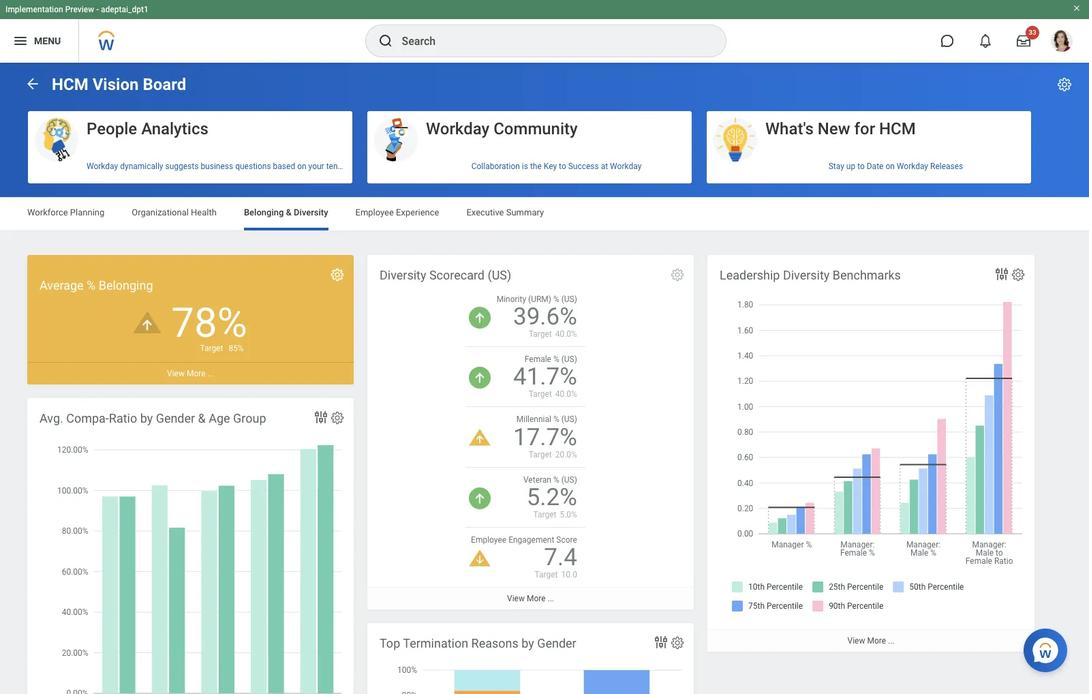 Task type: describe. For each thing, give the bounding box(es) containing it.
vision
[[93, 75, 139, 94]]

veteran % (us)
[[524, 475, 578, 485]]

85%
[[229, 344, 244, 353]]

view more ... link for leadership diversity benchmarks
[[708, 630, 1035, 652]]

employee for employee engagement score
[[471, 535, 507, 545]]

ratio
[[109, 411, 137, 426]]

workforce
[[27, 207, 68, 218]]

target for 7.4
[[535, 570, 558, 580]]

view more ... link for diversity scorecard (us)
[[368, 587, 694, 610]]

workday community button
[[368, 111, 692, 163]]

0 vertical spatial up warning image
[[134, 312, 161, 334]]

success
[[569, 161, 599, 171]]

releases
[[931, 161, 964, 171]]

menu button
[[0, 19, 79, 63]]

collaboration
[[472, 161, 520, 171]]

average
[[40, 278, 84, 293]]

41.7%
[[514, 363, 578, 391]]

employee for employee experience
[[356, 207, 394, 218]]

justify image
[[12, 33, 29, 49]]

new
[[818, 119, 851, 138]]

configure leadership diversity benchmarks image
[[1012, 267, 1027, 282]]

compa-
[[66, 411, 109, 426]]

0 vertical spatial view
[[167, 369, 185, 378]]

target for 5.2%
[[534, 510, 557, 520]]

20.0%
[[556, 450, 578, 459]]

17.7%
[[514, 423, 578, 451]]

configure image
[[330, 267, 345, 282]]

33
[[1029, 29, 1037, 36]]

menu
[[34, 35, 61, 46]]

people analytics
[[87, 119, 209, 138]]

analytics
[[141, 119, 209, 138]]

workday inside "link"
[[87, 161, 118, 171]]

female % (us)
[[525, 355, 578, 364]]

top
[[380, 636, 401, 651]]

stay up to date on workday releases
[[829, 161, 964, 171]]

7.4 target 10.0
[[535, 543, 578, 580]]

what's new for hcm
[[766, 119, 917, 138]]

& inside "tab list"
[[286, 207, 292, 218]]

39.6%
[[514, 303, 578, 331]]

7.4
[[545, 543, 578, 571]]

2 on from the left
[[886, 161, 895, 171]]

people
[[87, 119, 137, 138]]

group
[[233, 411, 266, 426]]

average % belonging
[[40, 278, 153, 293]]

39.6% target 40.0%
[[514, 303, 578, 339]]

reasons
[[472, 636, 519, 651]]

belonging & diversity
[[244, 207, 328, 218]]

organizational
[[132, 207, 189, 218]]

more for diversity
[[527, 594, 546, 604]]

based
[[273, 161, 295, 171]]

1 horizontal spatial diversity
[[380, 268, 427, 282]]

planning
[[70, 207, 105, 218]]

female
[[525, 355, 552, 364]]

business
[[201, 161, 233, 171]]

up good image
[[469, 367, 491, 389]]

close environment banner image
[[1074, 4, 1082, 12]]

dynamically
[[120, 161, 163, 171]]

view more ... for diversity scorecard (us)
[[507, 594, 555, 604]]

is
[[522, 161, 529, 171]]

workday left releases
[[898, 161, 929, 171]]

17.7% target 20.0%
[[514, 423, 578, 459]]

profile logan mcneil image
[[1052, 30, 1074, 55]]

0 horizontal spatial &
[[198, 411, 206, 426]]

target for 39.6%
[[529, 330, 552, 339]]

executive summary
[[467, 207, 544, 218]]

% for 41.7%
[[554, 355, 560, 364]]

experience
[[396, 207, 440, 218]]

(us) up minority
[[488, 268, 512, 282]]

scorecard
[[430, 268, 485, 282]]

leadership
[[720, 268, 781, 282]]

what's
[[766, 119, 814, 138]]

summary
[[507, 207, 544, 218]]

belonging inside "tab list"
[[244, 207, 284, 218]]

implementation preview -   adeptai_dpt1
[[5, 5, 149, 14]]

0 horizontal spatial hcm
[[52, 75, 88, 94]]

key
[[544, 161, 557, 171]]

employee experience
[[356, 207, 440, 218]]

avg. compa-ratio by gender & age group
[[40, 411, 266, 426]]

questions
[[235, 161, 271, 171]]

up good image for 39.6%
[[469, 307, 491, 329]]

0 horizontal spatial view more ...
[[167, 369, 214, 378]]

suggests
[[165, 161, 199, 171]]

by for ratio
[[140, 411, 153, 426]]

Search Workday  search field
[[402, 26, 698, 56]]

up good image for 5.2%
[[469, 487, 491, 509]]

by for reasons
[[522, 636, 535, 651]]

1 to from the left
[[559, 161, 567, 171]]

community
[[494, 119, 578, 138]]

(urm)
[[529, 295, 552, 304]]

... for leadership
[[889, 636, 895, 646]]

target for 17.7%
[[529, 450, 552, 459]]

78% main content
[[0, 63, 1090, 694]]

menu banner
[[0, 0, 1090, 63]]

10.0
[[562, 570, 578, 580]]

configure diversity scorecard (us) image
[[670, 267, 686, 282]]

% for 17.7%
[[554, 415, 560, 425]]

diversity scorecard (us) element
[[368, 255, 694, 610]]



Task type: vqa. For each thing, say whether or not it's contained in the screenshot.
the Individual Goals
no



Task type: locate. For each thing, give the bounding box(es) containing it.
workday down people
[[87, 161, 118, 171]]

0 vertical spatial 40.0%
[[556, 330, 578, 339]]

search image
[[378, 33, 394, 49]]

2 horizontal spatial view
[[848, 636, 866, 646]]

view
[[167, 369, 185, 378], [507, 594, 525, 604], [848, 636, 866, 646]]

tenant
[[326, 161, 350, 171]]

workday inside button
[[426, 119, 490, 138]]

up warning image
[[134, 312, 161, 334], [469, 430, 491, 446]]

diversity
[[294, 207, 328, 218], [380, 268, 427, 282], [784, 268, 830, 282]]

down warning image
[[469, 550, 491, 567]]

collaboration is the key to success at workday link
[[368, 156, 692, 176]]

hcm inside button
[[880, 119, 917, 138]]

target inside 41.7% target 40.0%
[[529, 390, 552, 399]]

(us) right (urm)
[[562, 295, 578, 304]]

1 horizontal spatial belonging
[[244, 207, 284, 218]]

on inside "link"
[[297, 161, 307, 171]]

0 horizontal spatial gender
[[156, 411, 195, 426]]

configure avg. compa-ratio by gender & age group image
[[330, 411, 345, 426]]

target left 10.0
[[535, 570, 558, 580]]

previous page image
[[25, 75, 41, 92]]

target for 78%
[[200, 344, 223, 353]]

people analytics button
[[28, 111, 353, 163]]

0 horizontal spatial diversity
[[294, 207, 328, 218]]

termination
[[403, 636, 469, 651]]

hcm vision board
[[52, 75, 186, 94]]

score
[[557, 535, 578, 545]]

2 vertical spatial ...
[[889, 636, 895, 646]]

the
[[531, 161, 542, 171]]

(us) for 5.2%
[[562, 475, 578, 485]]

1 vertical spatial employee
[[471, 535, 507, 545]]

... for diversity
[[548, 594, 555, 604]]

employee up down warning image
[[471, 535, 507, 545]]

% right the average at top left
[[87, 278, 96, 293]]

stay up to date on workday releases link
[[707, 156, 1032, 176]]

1 vertical spatial more
[[527, 594, 546, 604]]

1 vertical spatial up warning image
[[469, 430, 491, 446]]

executive
[[467, 207, 504, 218]]

view more ...
[[167, 369, 214, 378], [507, 594, 555, 604], [848, 636, 895, 646]]

belonging right the average at top left
[[99, 278, 153, 293]]

5.2%
[[527, 483, 578, 511]]

view for leadership diversity benchmarks
[[848, 636, 866, 646]]

target up female
[[529, 330, 552, 339]]

41.7% target 40.0%
[[514, 363, 578, 399]]

on
[[297, 161, 307, 171], [886, 161, 895, 171]]

1 vertical spatial &
[[198, 411, 206, 426]]

2 vertical spatial view more ...
[[848, 636, 895, 646]]

by right ratio
[[140, 411, 153, 426]]

0 horizontal spatial by
[[140, 411, 153, 426]]

implementation
[[5, 5, 63, 14]]

diversity right leadership
[[784, 268, 830, 282]]

your
[[309, 161, 324, 171]]

40.0% inside 41.7% target 40.0%
[[556, 390, 578, 399]]

configure this page image
[[1057, 76, 1074, 93]]

2 vertical spatial view
[[848, 636, 866, 646]]

78%
[[171, 299, 247, 347]]

2 up good image from the top
[[469, 487, 491, 509]]

workforce planning
[[27, 207, 105, 218]]

1 vertical spatial hcm
[[880, 119, 917, 138]]

view for diversity scorecard (us)
[[507, 594, 525, 604]]

1 horizontal spatial gender
[[538, 636, 577, 651]]

more inside diversity scorecard (us) element
[[527, 594, 546, 604]]

up good image
[[469, 307, 491, 329], [469, 487, 491, 509]]

target inside 17.7% target 20.0%
[[529, 450, 552, 459]]

0 vertical spatial ...
[[208, 369, 214, 378]]

diversity left scorecard
[[380, 268, 427, 282]]

1 vertical spatial belonging
[[99, 278, 153, 293]]

target up veteran on the bottom of the page
[[529, 450, 552, 459]]

organizational health
[[132, 207, 217, 218]]

health
[[191, 207, 217, 218]]

0 horizontal spatial employee
[[356, 207, 394, 218]]

view inside leadership diversity benchmarks element
[[848, 636, 866, 646]]

tab list
[[14, 198, 1076, 231]]

2 horizontal spatial ...
[[889, 636, 895, 646]]

1 vertical spatial by
[[522, 636, 535, 651]]

millennial
[[517, 415, 552, 425]]

2 horizontal spatial view more ...
[[848, 636, 895, 646]]

target inside 5.2% target 5.0%
[[534, 510, 557, 520]]

more for leadership
[[868, 636, 887, 646]]

to
[[559, 161, 567, 171], [858, 161, 865, 171]]

view more ... for leadership diversity benchmarks
[[848, 636, 895, 646]]

stay
[[829, 161, 845, 171]]

target inside 7.4 target 10.0
[[535, 570, 558, 580]]

preview
[[65, 5, 94, 14]]

1 40.0% from the top
[[556, 330, 578, 339]]

1 horizontal spatial to
[[858, 161, 865, 171]]

0 horizontal spatial on
[[297, 161, 307, 171]]

1 vertical spatial configure and view chart data image
[[653, 634, 670, 651]]

40.0% inside 39.6% target 40.0%
[[556, 330, 578, 339]]

40.0% up millennial % (us)
[[556, 390, 578, 399]]

hcm right previous page icon on the left of page
[[52, 75, 88, 94]]

on right date
[[886, 161, 895, 171]]

2 vertical spatial view more ... link
[[708, 630, 1035, 652]]

target inside 78% target 85%
[[200, 344, 223, 353]]

% right veteran on the bottom of the page
[[554, 475, 560, 485]]

configure and view chart data image left the configure top termination reasons by gender image
[[653, 634, 670, 651]]

at
[[601, 161, 609, 171]]

employee inside "tab list"
[[356, 207, 394, 218]]

gender left age at the bottom left
[[156, 411, 195, 426]]

(us) down 20.0%
[[562, 475, 578, 485]]

inbox large image
[[1018, 34, 1031, 48]]

target inside 39.6% target 40.0%
[[529, 330, 552, 339]]

1 vertical spatial up good image
[[469, 487, 491, 509]]

... inside diversity scorecard (us) element
[[548, 594, 555, 604]]

0 vertical spatial employee
[[356, 207, 394, 218]]

adeptai_dpt1
[[101, 5, 149, 14]]

0 horizontal spatial more
[[187, 369, 206, 378]]

...
[[208, 369, 214, 378], [548, 594, 555, 604], [889, 636, 895, 646]]

diversity inside "tab list"
[[294, 207, 328, 218]]

configure and view chart data image for avg. compa-ratio by gender & age group
[[313, 409, 329, 426]]

0 vertical spatial view more ... link
[[27, 362, 354, 385]]

0 vertical spatial more
[[187, 369, 206, 378]]

1 vertical spatial gender
[[538, 636, 577, 651]]

on left your
[[297, 161, 307, 171]]

avg. compa-ratio by gender & age group element
[[27, 398, 354, 694]]

1 horizontal spatial employee
[[471, 535, 507, 545]]

% right (urm)
[[554, 295, 560, 304]]

leadership diversity benchmarks
[[720, 268, 902, 282]]

notifications large image
[[979, 34, 993, 48]]

workday right at
[[611, 161, 642, 171]]

1 vertical spatial view more ... link
[[368, 587, 694, 610]]

diversity down your
[[294, 207, 328, 218]]

0 horizontal spatial to
[[559, 161, 567, 171]]

1 horizontal spatial view more ...
[[507, 594, 555, 604]]

date
[[867, 161, 884, 171]]

engagement
[[509, 535, 555, 545]]

minority (urm) % (us)
[[497, 295, 578, 304]]

view more ... link
[[27, 362, 354, 385], [368, 587, 694, 610], [708, 630, 1035, 652]]

0 horizontal spatial view more ... link
[[27, 362, 354, 385]]

5.2% target 5.0%
[[527, 483, 578, 520]]

employee left experience
[[356, 207, 394, 218]]

target up the millennial
[[529, 390, 552, 399]]

1 horizontal spatial by
[[522, 636, 535, 651]]

1 horizontal spatial view more ... link
[[368, 587, 694, 610]]

2 horizontal spatial more
[[868, 636, 887, 646]]

% for 5.2%
[[554, 475, 560, 485]]

40.0% for 39.6%
[[556, 330, 578, 339]]

0 vertical spatial &
[[286, 207, 292, 218]]

1 horizontal spatial up warning image
[[469, 430, 491, 446]]

target left 5.0%
[[534, 510, 557, 520]]

view inside diversity scorecard (us) element
[[507, 594, 525, 604]]

top termination reasons by gender
[[380, 636, 577, 651]]

benchmarks
[[833, 268, 902, 282]]

gender for reasons
[[538, 636, 577, 651]]

0 horizontal spatial belonging
[[99, 278, 153, 293]]

& down "based"
[[286, 207, 292, 218]]

veteran
[[524, 475, 552, 485]]

by
[[140, 411, 153, 426], [522, 636, 535, 651]]

what's new for hcm button
[[707, 111, 1032, 163]]

0 vertical spatial hcm
[[52, 75, 88, 94]]

age
[[209, 411, 230, 426]]

gender right reasons
[[538, 636, 577, 651]]

employee engagement score
[[471, 535, 578, 545]]

tab list containing workforce planning
[[14, 198, 1076, 231]]

workday
[[426, 119, 490, 138], [87, 161, 118, 171], [611, 161, 642, 171], [898, 161, 929, 171]]

1 up good image from the top
[[469, 307, 491, 329]]

% right female
[[554, 355, 560, 364]]

1 horizontal spatial hcm
[[880, 119, 917, 138]]

& left age at the bottom left
[[198, 411, 206, 426]]

up good image down scorecard
[[469, 307, 491, 329]]

(us) right female
[[562, 355, 578, 364]]

gender for ratio
[[156, 411, 195, 426]]

2 horizontal spatial view more ... link
[[708, 630, 1035, 652]]

target for 41.7%
[[529, 390, 552, 399]]

belonging down questions
[[244, 207, 284, 218]]

2 horizontal spatial diversity
[[784, 268, 830, 282]]

1 horizontal spatial &
[[286, 207, 292, 218]]

to right key at the top
[[559, 161, 567, 171]]

configure and view chart data image for top termination reasons by gender
[[653, 634, 670, 651]]

board
[[143, 75, 186, 94]]

collaboration is the key to success at workday
[[472, 161, 642, 171]]

avg.
[[40, 411, 63, 426]]

configure and view chart data image
[[313, 409, 329, 426], [653, 634, 670, 651]]

0 vertical spatial gender
[[156, 411, 195, 426]]

workday dynamically suggests business questions based on your tenant
[[87, 161, 350, 171]]

up warning image down up good image
[[469, 430, 491, 446]]

up good image up down warning image
[[469, 487, 491, 509]]

5.0%
[[560, 510, 578, 520]]

2 vertical spatial more
[[868, 636, 887, 646]]

tab list inside 78% main content
[[14, 198, 1076, 231]]

target left 85%
[[200, 344, 223, 353]]

hcm
[[52, 75, 88, 94], [880, 119, 917, 138]]

hcm right for
[[880, 119, 917, 138]]

0 vertical spatial by
[[140, 411, 153, 426]]

(us) for 17.7%
[[562, 415, 578, 425]]

0 vertical spatial configure and view chart data image
[[313, 409, 329, 426]]

1 horizontal spatial view
[[507, 594, 525, 604]]

view more ... inside diversity scorecard (us) element
[[507, 594, 555, 604]]

0 horizontal spatial view
[[167, 369, 185, 378]]

0 horizontal spatial ...
[[208, 369, 214, 378]]

1 on from the left
[[297, 161, 307, 171]]

40.0% for 41.7%
[[556, 390, 578, 399]]

&
[[286, 207, 292, 218], [198, 411, 206, 426]]

1 horizontal spatial more
[[527, 594, 546, 604]]

workday up collaboration
[[426, 119, 490, 138]]

0 horizontal spatial up warning image
[[134, 312, 161, 334]]

(us) up 20.0%
[[562, 415, 578, 425]]

2 40.0% from the top
[[556, 390, 578, 399]]

0 vertical spatial belonging
[[244, 207, 284, 218]]

1 horizontal spatial ...
[[548, 594, 555, 604]]

33 button
[[1009, 26, 1040, 56]]

target
[[529, 330, 552, 339], [200, 344, 223, 353], [529, 390, 552, 399], [529, 450, 552, 459], [534, 510, 557, 520], [535, 570, 558, 580]]

1 horizontal spatial on
[[886, 161, 895, 171]]

1 vertical spatial view
[[507, 594, 525, 604]]

employee inside diversity scorecard (us) element
[[471, 535, 507, 545]]

top termination reasons by gender element
[[368, 623, 694, 694]]

2 to from the left
[[858, 161, 865, 171]]

1 vertical spatial 40.0%
[[556, 390, 578, 399]]

configure and view chart data image
[[994, 266, 1011, 282]]

to right up
[[858, 161, 865, 171]]

configure and view chart data image left "configure avg. compa-ratio by gender & age group" image
[[313, 409, 329, 426]]

workday dynamically suggests business questions based on your tenant link
[[28, 156, 353, 176]]

configure top termination reasons by gender image
[[670, 636, 686, 651]]

for
[[855, 119, 876, 138]]

gender
[[156, 411, 195, 426], [538, 636, 577, 651]]

... inside leadership diversity benchmarks element
[[889, 636, 895, 646]]

1 vertical spatial view more ...
[[507, 594, 555, 604]]

workday community
[[426, 119, 578, 138]]

view more ... inside leadership diversity benchmarks element
[[848, 636, 895, 646]]

millennial % (us)
[[517, 415, 578, 425]]

0 horizontal spatial configure and view chart data image
[[313, 409, 329, 426]]

1 vertical spatial ...
[[548, 594, 555, 604]]

diversity scorecard (us)
[[380, 268, 512, 282]]

1 horizontal spatial configure and view chart data image
[[653, 634, 670, 651]]

-
[[96, 5, 99, 14]]

up
[[847, 161, 856, 171]]

leadership diversity benchmarks element
[[708, 255, 1035, 652]]

(us)
[[488, 268, 512, 282], [562, 295, 578, 304], [562, 355, 578, 364], [562, 415, 578, 425], [562, 475, 578, 485]]

up warning image left 78%
[[134, 312, 161, 334]]

40.0% up female % (us)
[[556, 330, 578, 339]]

(us) for 41.7%
[[562, 355, 578, 364]]

0 vertical spatial up good image
[[469, 307, 491, 329]]

78% target 85%
[[171, 299, 247, 353]]

by right reasons
[[522, 636, 535, 651]]

more inside leadership diversity benchmarks element
[[868, 636, 887, 646]]

% right the millennial
[[554, 415, 560, 425]]

0 vertical spatial view more ...
[[167, 369, 214, 378]]

minority
[[497, 295, 527, 304]]



